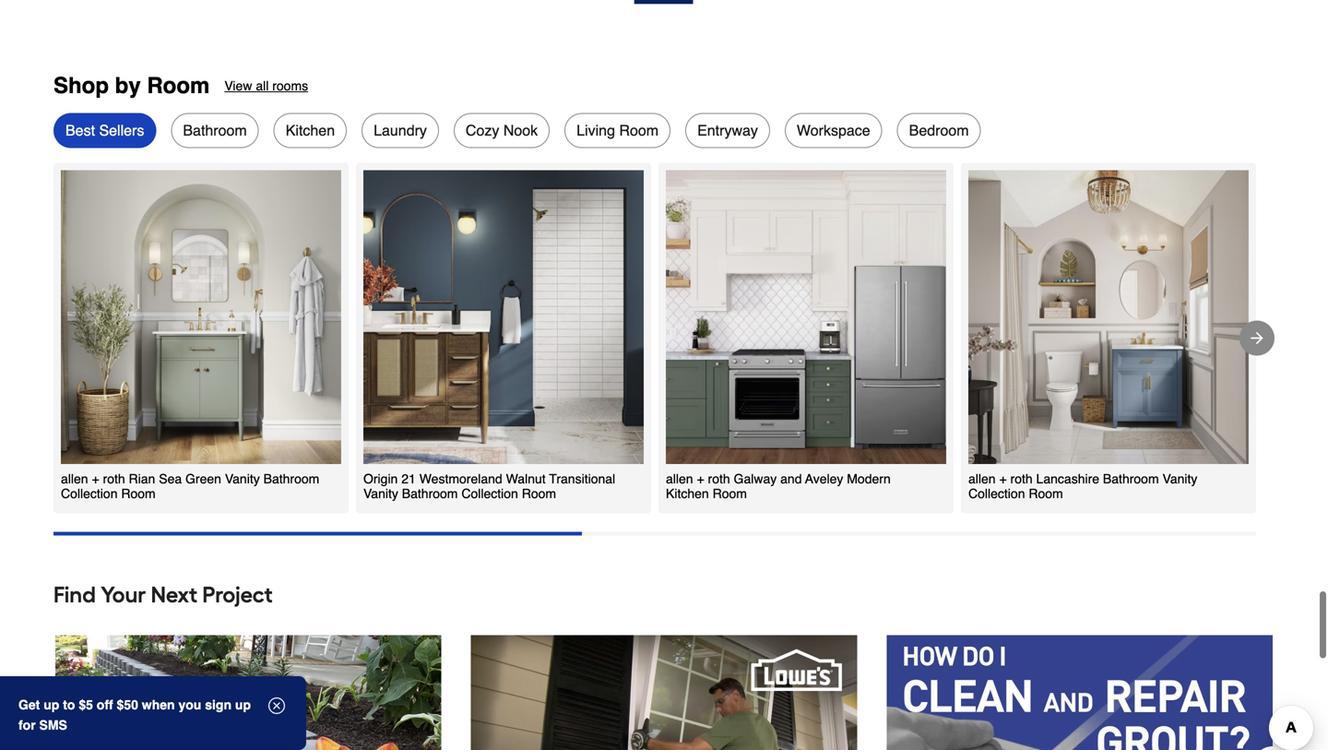 Task type: vqa. For each thing, say whether or not it's contained in the screenshot.
Entryway
yes



Task type: describe. For each thing, give the bounding box(es) containing it.
vanity for transitional
[[364, 487, 399, 501]]

green
[[186, 472, 221, 486]]

best
[[66, 122, 95, 139]]

allen + roth for rian sea green vanity bathroom collection
[[61, 472, 125, 486]]

a centered blue outline of the lowe's logo with page-divider lines extending left and right. image
[[54, 0, 1275, 14]]

your
[[101, 582, 146, 608]]

living
[[577, 122, 616, 139]]

bedroom
[[910, 122, 970, 139]]

walnut
[[506, 472, 546, 486]]

arrow right image
[[1249, 329, 1267, 348]]

+ for lancashire
[[1000, 472, 1007, 486]]

off
[[97, 698, 113, 712]]

when
[[142, 698, 175, 712]]

0 horizontal spatial kitchen
[[286, 122, 335, 139]]

$5
[[79, 698, 93, 712]]

collection for rian
[[61, 487, 118, 501]]

lancashire
[[1037, 472, 1100, 486]]

view all rooms
[[225, 78, 308, 93]]

cozy nook
[[466, 122, 538, 139]]

shop by room
[[54, 73, 210, 98]]

$50
[[117, 698, 138, 712]]

+ for rian
[[92, 472, 99, 486]]

sea
[[159, 472, 182, 486]]

allen for lancashire bathroom vanity collection
[[969, 472, 996, 486]]

allen + roth for galway and aveley modern kitchen
[[666, 472, 731, 486]]

collection for westmoreland
[[462, 487, 518, 501]]

project
[[202, 582, 273, 608]]

view all rooms link
[[225, 73, 308, 99]]

entryway
[[698, 122, 758, 139]]

find your next project heading
[[54, 577, 1275, 613]]

workspace
[[797, 122, 871, 139]]

lancashire bathroom vanity collection
[[969, 472, 1198, 501]]

2 up from the left
[[235, 698, 251, 712]]

bathroom inside lancashire bathroom vanity collection
[[1104, 472, 1160, 486]]

laundry
[[374, 122, 427, 139]]

for
[[18, 718, 36, 733]]

room for rian sea green vanity bathroom collection
[[118, 487, 156, 501]]



Task type: locate. For each thing, give the bounding box(es) containing it.
1 collection from the left
[[61, 487, 118, 501]]

room down lancashire
[[1026, 487, 1064, 501]]

3 allen from the left
[[969, 472, 996, 486]]

1 roth from the left
[[103, 472, 125, 486]]

3 roth from the left
[[1011, 472, 1033, 486]]

0 horizontal spatial up
[[44, 698, 59, 712]]

2 collection from the left
[[462, 487, 518, 501]]

1 horizontal spatial vanity
[[364, 487, 399, 501]]

0 horizontal spatial collection
[[61, 487, 118, 501]]

room for galway and aveley modern kitchen
[[709, 487, 747, 501]]

3 allen + roth from the left
[[969, 472, 1033, 486]]

living room
[[577, 122, 659, 139]]

+ left galway
[[697, 472, 705, 486]]

scrollbar
[[54, 532, 582, 536]]

0 vertical spatial kitchen
[[286, 122, 335, 139]]

+
[[92, 472, 99, 486], [697, 472, 705, 486], [1000, 472, 1007, 486]]

galway
[[734, 472, 777, 486]]

cozy
[[466, 122, 500, 139]]

1 horizontal spatial collection
[[462, 487, 518, 501]]

2 horizontal spatial allen
[[969, 472, 996, 486]]

bathroom
[[183, 122, 247, 139], [264, 472, 320, 486], [1104, 472, 1160, 486], [402, 487, 458, 501]]

find your next project
[[54, 582, 273, 608]]

get up to $5 off $50 when you sign up for sms
[[18, 698, 251, 733]]

find
[[54, 582, 96, 608]]

rian sea green vanity bathroom collection
[[61, 472, 320, 501]]

roth left rian
[[103, 472, 125, 486]]

0 horizontal spatial vanity
[[225, 472, 260, 486]]

room down galway
[[709, 487, 747, 501]]

+ left lancashire
[[1000, 472, 1007, 486]]

nook
[[504, 122, 538, 139]]

21
[[402, 472, 416, 486]]

0 horizontal spatial allen + roth
[[61, 472, 125, 486]]

1 horizontal spatial allen + roth
[[666, 472, 731, 486]]

2 horizontal spatial allen + roth
[[969, 472, 1033, 486]]

shop
[[54, 73, 109, 98]]

up
[[44, 698, 59, 712], [235, 698, 251, 712]]

best sellers
[[66, 122, 144, 139]]

allen for galway and aveley modern kitchen
[[666, 472, 694, 486]]

roth for rian
[[103, 472, 125, 486]]

room for lancashire bathroom vanity collection
[[1026, 487, 1064, 501]]

sign
[[205, 698, 232, 712]]

allen
[[61, 472, 88, 486], [666, 472, 694, 486], [969, 472, 996, 486]]

1 horizontal spatial kitchen
[[666, 487, 709, 501]]

vanity inside lancashire bathroom vanity collection
[[1163, 472, 1198, 486]]

1 horizontal spatial +
[[697, 472, 705, 486]]

1 allen from the left
[[61, 472, 88, 486]]

origin
[[364, 472, 398, 486]]

vanity
[[225, 472, 260, 486], [1163, 472, 1198, 486], [364, 487, 399, 501]]

2 roth from the left
[[708, 472, 731, 486]]

room
[[147, 73, 210, 98], [620, 122, 659, 139], [118, 487, 156, 501], [518, 487, 557, 501], [709, 487, 747, 501], [1026, 487, 1064, 501]]

2 horizontal spatial collection
[[969, 487, 1026, 501]]

2 horizontal spatial +
[[1000, 472, 1007, 486]]

1 + from the left
[[92, 472, 99, 486]]

vanity for green
[[225, 472, 260, 486]]

room down walnut on the bottom of page
[[518, 487, 557, 501]]

allen + roth left rian
[[61, 472, 125, 486]]

up left to
[[44, 698, 59, 712]]

0 horizontal spatial +
[[92, 472, 99, 486]]

aveley
[[806, 472, 844, 486]]

bathroom down 21
[[402, 487, 458, 501]]

1 allen + roth from the left
[[61, 472, 125, 486]]

collection inside lancashire bathroom vanity collection
[[969, 487, 1026, 501]]

bathroom down view on the left top of the page
[[183, 122, 247, 139]]

collection
[[61, 487, 118, 501], [462, 487, 518, 501], [969, 487, 1026, 501]]

1 vertical spatial kitchen
[[666, 487, 709, 501]]

sellers
[[99, 122, 144, 139]]

rooms
[[272, 78, 308, 93]]

roth for galway
[[708, 472, 731, 486]]

modern
[[847, 472, 891, 486]]

roth left galway
[[708, 472, 731, 486]]

roth for lancashire
[[1011, 472, 1033, 486]]

roth
[[103, 472, 125, 486], [708, 472, 731, 486], [1011, 472, 1033, 486]]

allen + roth
[[61, 472, 125, 486], [666, 472, 731, 486], [969, 472, 1033, 486]]

sms
[[39, 718, 67, 733]]

roth left lancashire
[[1011, 472, 1033, 486]]

2 horizontal spatial roth
[[1011, 472, 1033, 486]]

galway and aveley modern kitchen
[[666, 472, 891, 501]]

allen + roth for lancashire bathroom vanity collection
[[969, 472, 1033, 486]]

2 allen + roth from the left
[[666, 472, 731, 486]]

collection inside the westmoreland walnut transitional vanity bathroom collection
[[462, 487, 518, 501]]

3 + from the left
[[1000, 472, 1007, 486]]

vanity inside rian sea green vanity bathroom collection
[[225, 472, 260, 486]]

westmoreland walnut transitional vanity bathroom collection
[[364, 472, 616, 501]]

all
[[256, 78, 269, 93]]

allen left lancashire
[[969, 472, 996, 486]]

allen left galway
[[666, 472, 694, 486]]

and
[[781, 472, 802, 486]]

kitchen
[[286, 122, 335, 139], [666, 487, 709, 501]]

2 horizontal spatial vanity
[[1163, 472, 1198, 486]]

to
[[63, 698, 75, 712]]

room for westmoreland walnut transitional vanity bathroom collection
[[518, 487, 557, 501]]

kitchen inside galway and aveley modern kitchen
[[666, 487, 709, 501]]

2 + from the left
[[697, 472, 705, 486]]

room right living
[[620, 122, 659, 139]]

0 horizontal spatial roth
[[103, 472, 125, 486]]

collection inside rian sea green vanity bathroom collection
[[61, 487, 118, 501]]

allen + roth left lancashire
[[969, 472, 1033, 486]]

transitional
[[549, 472, 616, 486]]

1 horizontal spatial roth
[[708, 472, 731, 486]]

next
[[151, 582, 198, 608]]

room down rian
[[118, 487, 156, 501]]

+ left rian
[[92, 472, 99, 486]]

room right by on the left of the page
[[147, 73, 210, 98]]

westmoreland
[[420, 472, 503, 486]]

rian
[[129, 472, 155, 486]]

up right sign
[[235, 698, 251, 712]]

3 collection from the left
[[969, 487, 1026, 501]]

bathroom inside rian sea green vanity bathroom collection
[[264, 472, 320, 486]]

0 horizontal spatial allen
[[61, 472, 88, 486]]

bathroom right green
[[264, 472, 320, 486]]

view
[[225, 78, 252, 93]]

+ for galway
[[697, 472, 705, 486]]

1 up from the left
[[44, 698, 59, 712]]

bathroom right lancashire
[[1104, 472, 1160, 486]]

vanity inside the westmoreland walnut transitional vanity bathroom collection
[[364, 487, 399, 501]]

allen + roth left galway
[[666, 472, 731, 486]]

bathroom inside the westmoreland walnut transitional vanity bathroom collection
[[402, 487, 458, 501]]

allen left rian
[[61, 472, 88, 486]]

you
[[179, 698, 202, 712]]

allen for rian sea green vanity bathroom collection
[[61, 472, 88, 486]]

origin 21
[[364, 472, 416, 486]]

1 horizontal spatial allen
[[666, 472, 694, 486]]

get
[[18, 698, 40, 712]]

2 allen from the left
[[666, 472, 694, 486]]

1 horizontal spatial up
[[235, 698, 251, 712]]

by
[[115, 73, 141, 98]]



